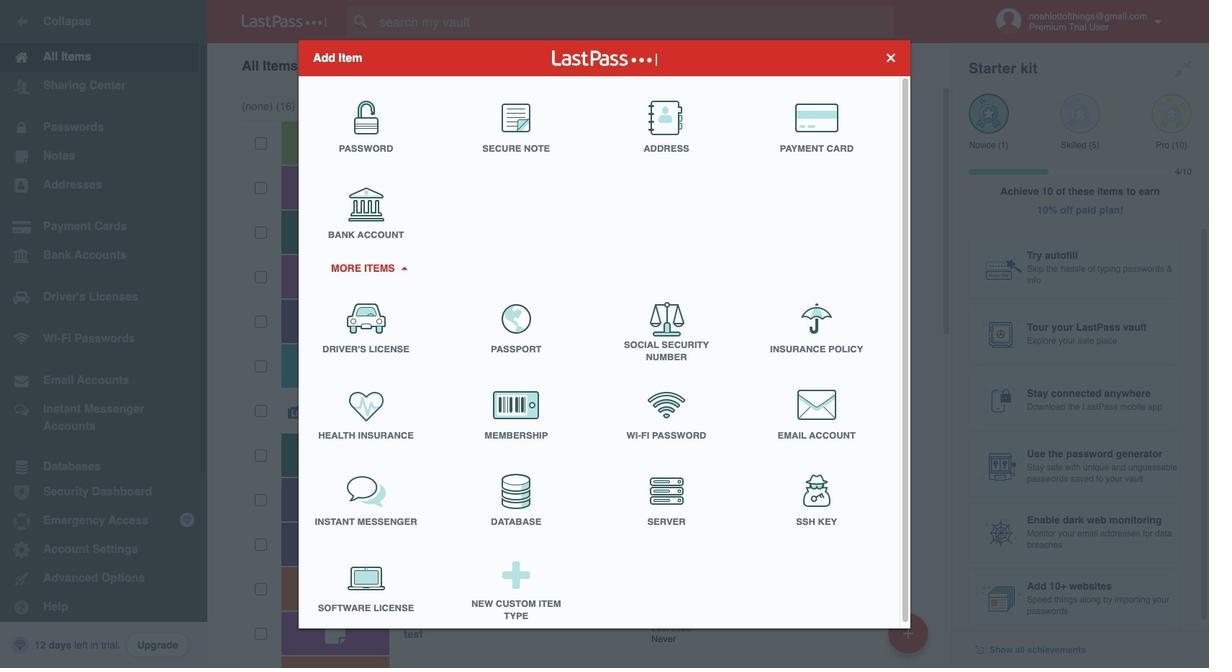 Task type: describe. For each thing, give the bounding box(es) containing it.
new item navigation
[[884, 610, 938, 669]]

caret right image
[[399, 266, 409, 270]]



Task type: vqa. For each thing, say whether or not it's contained in the screenshot.
New item navigation
yes



Task type: locate. For each thing, give the bounding box(es) containing it.
main navigation navigation
[[0, 0, 207, 669]]

vault options navigation
[[207, 43, 952, 86]]

new item image
[[904, 629, 914, 639]]

Search search field
[[347, 6, 922, 37]]

search my vault text field
[[347, 6, 922, 37]]

lastpass image
[[242, 15, 327, 28]]

dialog
[[299, 40, 911, 633]]



